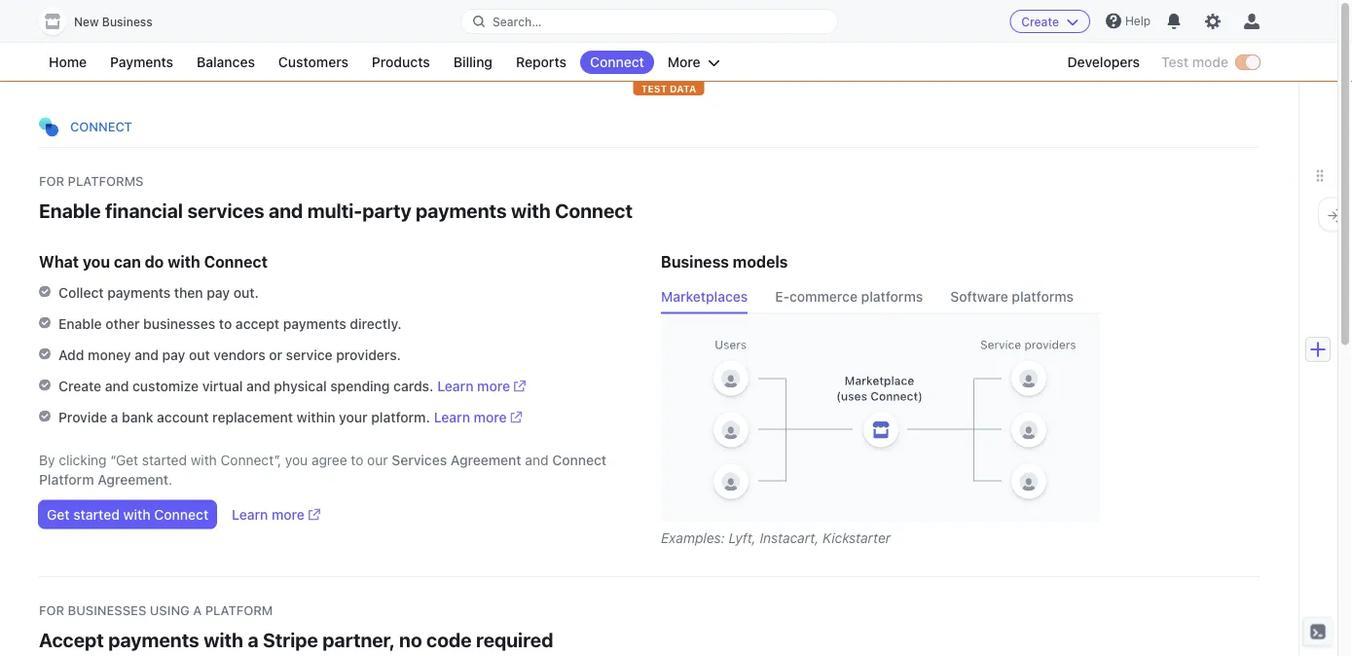 Task type: locate. For each thing, give the bounding box(es) containing it.
started right get
[[73, 506, 120, 522]]

connect platform agreement
[[39, 452, 607, 487]]

and left multi-
[[269, 199, 303, 222]]

1 vertical spatial create
[[58, 378, 101, 394]]

enable down the for platforms
[[39, 199, 101, 222]]

platforms right commerce at the right
[[861, 288, 923, 304]]

1 vertical spatial learn more link
[[434, 408, 522, 427]]

and up customize
[[135, 347, 159, 363]]

platforms right software
[[1012, 288, 1074, 304]]

1 horizontal spatial pay
[[207, 284, 230, 300]]

accept
[[39, 628, 104, 651]]

services
[[187, 199, 264, 222]]

platforms for for platforms
[[68, 174, 144, 188]]

learn more link for cards.
[[438, 376, 526, 396]]

learn more for provide a bank account replacement within your platform.
[[434, 409, 507, 425]]

agreement
[[451, 452, 522, 468], [98, 471, 169, 487]]

businesses down then
[[143, 316, 215, 332]]

learn more link
[[438, 376, 526, 396], [434, 408, 522, 427], [232, 505, 320, 524]]

balances link
[[187, 51, 265, 74]]

commerce
[[790, 288, 858, 304]]

and
[[269, 199, 303, 222], [135, 347, 159, 363], [105, 378, 129, 394], [246, 378, 270, 394], [525, 452, 549, 468]]

1 horizontal spatial a
[[193, 603, 202, 618]]

learn
[[438, 378, 474, 394], [434, 409, 470, 425], [232, 506, 268, 522]]

1 vertical spatial learn more
[[434, 409, 507, 425]]

kickstarter
[[823, 530, 891, 546]]

payments up service
[[283, 316, 346, 332]]

0 vertical spatial to
[[219, 316, 232, 332]]

0 horizontal spatial a
[[111, 409, 118, 425]]

1 vertical spatial business
[[661, 253, 729, 271]]

with inside button
[[123, 506, 151, 522]]

0 vertical spatial more
[[477, 378, 510, 394]]

clicking
[[59, 452, 107, 468]]

platform business models examples tab list
[[661, 283, 1101, 314]]

more right cards.
[[477, 378, 510, 394]]

1 horizontal spatial to
[[351, 452, 364, 468]]

payments
[[110, 54, 173, 70]]

with
[[511, 199, 551, 222], [168, 253, 200, 271], [191, 452, 217, 468], [123, 506, 151, 522], [204, 628, 243, 651]]

0 horizontal spatial create
[[58, 378, 101, 394]]

2 for from the top
[[39, 603, 64, 618]]

1 horizontal spatial platforms
[[861, 288, 923, 304]]

a left the bank
[[111, 409, 118, 425]]

partner,
[[323, 628, 395, 651]]

agreement down "get
[[98, 471, 169, 487]]

0 vertical spatial started
[[142, 452, 187, 468]]

0 vertical spatial businesses
[[143, 316, 215, 332]]

more down by clicking "get started with connect", you agree to our services agreement and
[[272, 506, 305, 522]]

to
[[219, 316, 232, 332], [351, 452, 364, 468]]

products link
[[362, 51, 440, 74]]

spending
[[330, 378, 390, 394]]

by
[[39, 452, 55, 468]]

started up .
[[142, 452, 187, 468]]

1 vertical spatial more
[[474, 409, 507, 425]]

2 horizontal spatial platforms
[[1012, 288, 1074, 304]]

platforms up the financial
[[68, 174, 144, 188]]

"get
[[110, 452, 138, 468]]

enable for enable other businesses to accept payments directly.
[[58, 316, 102, 332]]

get started with connect button
[[39, 501, 216, 528]]

enable
[[39, 199, 101, 222], [58, 316, 102, 332]]

started
[[142, 452, 187, 468], [73, 506, 120, 522]]

1 horizontal spatial create
[[1022, 15, 1059, 28]]

for up what on the top left of the page
[[39, 174, 64, 188]]

software platforms button
[[951, 283, 1086, 314]]

learn more right cards.
[[438, 378, 510, 394]]

learn right cards.
[[438, 378, 474, 394]]

help
[[1126, 14, 1151, 28]]

learn more link right cards.
[[438, 376, 526, 396]]

1 vertical spatial enable
[[58, 316, 102, 332]]

business right the new
[[102, 15, 153, 29]]

0 vertical spatial learn
[[438, 378, 474, 394]]

learn more down connect",
[[232, 506, 305, 522]]

pay left out
[[162, 347, 185, 363]]

learn more link up services agreement link
[[434, 408, 522, 427]]

mode
[[1193, 54, 1229, 70]]

0 horizontal spatial business
[[102, 15, 153, 29]]

a for payments
[[248, 628, 259, 651]]

1 for from the top
[[39, 174, 64, 188]]

0 vertical spatial learn more
[[438, 378, 510, 394]]

business models
[[661, 253, 788, 271]]

1 horizontal spatial business
[[661, 253, 729, 271]]

learn for platform.
[[434, 409, 470, 425]]

learn more link down by clicking "get started with connect", you agree to our services agreement and
[[232, 505, 320, 524]]

0 horizontal spatial to
[[219, 316, 232, 332]]

learn more up services agreement link
[[434, 409, 507, 425]]

pay left out.
[[207, 284, 230, 300]]

examples:
[[661, 530, 725, 546]]

business inside button
[[102, 15, 153, 29]]

platforms
[[68, 174, 144, 188], [861, 288, 923, 304], [1012, 288, 1074, 304]]

2 vertical spatial more
[[272, 506, 305, 522]]

connect
[[590, 54, 645, 70], [555, 199, 633, 222], [204, 253, 268, 271], [552, 452, 607, 468], [154, 506, 209, 522]]

business up marketplaces
[[661, 253, 729, 271]]

0 vertical spatial business
[[102, 15, 153, 29]]

more for create and customize virtual and physical spending cards.
[[477, 378, 510, 394]]

notifications image
[[1167, 14, 1182, 29]]

using
[[150, 603, 190, 618]]

create up developers link
[[1022, 15, 1059, 28]]

0 horizontal spatial started
[[73, 506, 120, 522]]

1 vertical spatial for
[[39, 603, 64, 618]]

1 vertical spatial started
[[73, 506, 120, 522]]

0 vertical spatial for
[[39, 174, 64, 188]]

0 vertical spatial you
[[83, 253, 110, 271]]

0 horizontal spatial platforms
[[68, 174, 144, 188]]

pay
[[207, 284, 230, 300], [162, 347, 185, 363]]

0 vertical spatial create
[[1022, 15, 1059, 28]]

a
[[111, 409, 118, 425], [193, 603, 202, 618], [248, 628, 259, 651]]

account
[[157, 409, 209, 425]]

1 vertical spatial a
[[193, 603, 202, 618]]

enable other businesses to accept payments directly.
[[58, 316, 402, 332]]

0 vertical spatial pay
[[207, 284, 230, 300]]

agreement right services
[[451, 452, 522, 468]]

accept
[[236, 316, 280, 332]]

within
[[297, 409, 336, 425]]

create inside button
[[1022, 15, 1059, 28]]

1 vertical spatial to
[[351, 452, 364, 468]]

developers
[[1068, 54, 1140, 70]]

0 horizontal spatial pay
[[162, 347, 185, 363]]

you left can
[[83, 253, 110, 271]]

more
[[477, 378, 510, 394], [474, 409, 507, 425], [272, 506, 305, 522]]

for
[[39, 174, 64, 188], [39, 603, 64, 618]]

learn down connect",
[[232, 506, 268, 522]]

to left our
[[351, 452, 364, 468]]

create up "provide"
[[58, 378, 101, 394]]

cards.
[[394, 378, 434, 394]]

to up the add money and pay out vendors or service providers.
[[219, 316, 232, 332]]

other
[[105, 316, 140, 332]]

what you can do with connect
[[39, 253, 268, 271]]

connect inside button
[[154, 506, 209, 522]]

a down platform
[[248, 628, 259, 651]]

enable for enable financial services and multi-party payments with connect
[[39, 199, 101, 222]]

0 vertical spatial enable
[[39, 199, 101, 222]]

2 vertical spatial a
[[248, 628, 259, 651]]

vendors
[[214, 347, 266, 363]]

businesses
[[143, 316, 215, 332], [68, 603, 146, 618]]

out
[[189, 347, 210, 363]]

1 horizontal spatial agreement
[[451, 452, 522, 468]]

connect link
[[580, 51, 654, 74]]

0 vertical spatial learn more link
[[438, 376, 526, 396]]

1 horizontal spatial started
[[142, 452, 187, 468]]

enable financial services and multi-party payments with connect
[[39, 199, 633, 222]]

multi-
[[307, 199, 363, 222]]

enable down collect
[[58, 316, 102, 332]]

0 horizontal spatial agreement
[[98, 471, 169, 487]]

businesses up accept
[[68, 603, 146, 618]]

a for businesses
[[193, 603, 202, 618]]

you left agree
[[285, 452, 308, 468]]

1 vertical spatial learn
[[434, 409, 470, 425]]

you
[[83, 253, 110, 271], [285, 452, 308, 468]]

1 vertical spatial pay
[[162, 347, 185, 363]]

customers
[[278, 54, 349, 70]]

more
[[668, 54, 701, 70]]

learn more link for platform.
[[434, 408, 522, 427]]

more up services agreement link
[[474, 409, 507, 425]]

business
[[102, 15, 153, 29], [661, 253, 729, 271]]

platform
[[205, 603, 273, 618]]

or
[[269, 347, 282, 363]]

marketplaces
[[661, 288, 748, 304]]

2 horizontal spatial a
[[248, 628, 259, 651]]

and down money
[[105, 378, 129, 394]]

1 vertical spatial you
[[285, 452, 308, 468]]

help button
[[1098, 5, 1159, 37]]

a right using
[[193, 603, 202, 618]]

for up accept
[[39, 603, 64, 618]]

bank
[[122, 409, 153, 425]]

1 vertical spatial agreement
[[98, 471, 169, 487]]

money
[[88, 347, 131, 363]]

learn up services agreement link
[[434, 409, 470, 425]]



Task type: vqa. For each thing, say whether or not it's contained in the screenshot.
right the to
no



Task type: describe. For each thing, give the bounding box(es) containing it.
get
[[47, 506, 70, 522]]

provide
[[58, 409, 107, 425]]

models
[[733, 253, 788, 271]]

create for create and customize virtual and physical spending cards.
[[58, 378, 101, 394]]

then
[[174, 284, 203, 300]]

code
[[427, 628, 472, 651]]

by clicking "get started with connect", you agree to our services agreement and
[[39, 452, 552, 468]]

home
[[49, 54, 87, 70]]

agreement inside connect platform agreement
[[98, 471, 169, 487]]

financial
[[105, 199, 183, 222]]

2 vertical spatial learn more
[[232, 506, 305, 522]]

for for accept payments with a stripe partner, no code required
[[39, 603, 64, 618]]

required
[[476, 628, 554, 651]]

create for create
[[1022, 15, 1059, 28]]

e-commerce platforms
[[775, 288, 923, 304]]

test mode
[[1162, 54, 1229, 70]]

collect payments then pay out.
[[58, 284, 259, 300]]

0 vertical spatial a
[[111, 409, 118, 425]]

providers.
[[336, 347, 401, 363]]

service
[[286, 347, 333, 363]]

billing link
[[444, 51, 503, 74]]

1 vertical spatial businesses
[[68, 603, 146, 618]]

1 horizontal spatial you
[[285, 452, 308, 468]]

platform.
[[371, 409, 430, 425]]

balances
[[197, 54, 255, 70]]

developers link
[[1058, 51, 1150, 74]]

customers link
[[269, 51, 358, 74]]

pay for out
[[162, 347, 185, 363]]

what
[[39, 253, 79, 271]]

no
[[399, 628, 422, 651]]

connect platform agreement link
[[39, 452, 607, 487]]

connect inside connect platform agreement
[[552, 452, 607, 468]]

.
[[169, 471, 172, 487]]

add
[[58, 347, 84, 363]]

test data
[[641, 83, 697, 94]]

create and customize virtual and physical spending cards.
[[58, 378, 434, 394]]

out.
[[233, 284, 259, 300]]

replacement
[[212, 409, 293, 425]]

provide a bank account replacement within your platform.
[[58, 409, 430, 425]]

learn more for create and customize virtual and physical spending cards.
[[438, 378, 510, 394]]

party
[[363, 199, 412, 222]]

test
[[1162, 54, 1189, 70]]

more button
[[658, 51, 730, 74]]

instacart,
[[760, 530, 819, 546]]

new business
[[74, 15, 153, 29]]

for for enable financial services and multi-party payments with connect
[[39, 174, 64, 188]]

and up the replacement
[[246, 378, 270, 394]]

payments down can
[[107, 284, 171, 300]]

products
[[372, 54, 430, 70]]

connect
[[70, 119, 132, 134]]

and right services agreement link
[[525, 452, 549, 468]]

started inside button
[[73, 506, 120, 522]]

e-
[[775, 288, 790, 304]]

pay for out.
[[207, 284, 230, 300]]

test
[[641, 83, 667, 94]]

payments down for businesses using a platform
[[108, 628, 199, 651]]

customize
[[133, 378, 199, 394]]

directly.
[[350, 316, 402, 332]]

connect",
[[221, 452, 282, 468]]

data
[[670, 83, 697, 94]]

2 vertical spatial learn
[[232, 506, 268, 522]]

2 vertical spatial learn more link
[[232, 505, 320, 524]]

our
[[367, 452, 388, 468]]

your
[[339, 409, 368, 425]]

0 vertical spatial agreement
[[451, 452, 522, 468]]

reports
[[516, 54, 567, 70]]

reports link
[[506, 51, 576, 74]]

lyft,
[[729, 530, 756, 546]]

platform
[[39, 471, 94, 487]]

physical
[[274, 378, 327, 394]]

services agreement link
[[392, 452, 522, 468]]

marketplaces button
[[661, 283, 760, 314]]

search…
[[493, 15, 542, 28]]

add money and pay out vendors or service providers.
[[58, 347, 401, 363]]

accept payments with a stripe partner, no code required
[[39, 628, 554, 651]]

learn for cards.
[[438, 378, 474, 394]]

for platforms
[[39, 174, 144, 188]]

billing
[[454, 54, 493, 70]]

home link
[[39, 51, 96, 74]]

more for provide a bank account replacement within your platform.
[[474, 409, 507, 425]]

software
[[951, 288, 1009, 304]]

examples: lyft, instacart, kickstarter
[[661, 530, 891, 546]]

can
[[114, 253, 141, 271]]

platforms for software platforms
[[1012, 288, 1074, 304]]

Search… search field
[[462, 9, 838, 34]]

virtual
[[202, 378, 243, 394]]

create button
[[1010, 10, 1091, 33]]

do
[[145, 253, 164, 271]]

0 horizontal spatial you
[[83, 253, 110, 271]]

payments link
[[100, 51, 183, 74]]

payments right the party
[[416, 199, 507, 222]]

Search… text field
[[462, 9, 838, 34]]

collect
[[58, 284, 104, 300]]

e-commerce platforms button
[[775, 283, 935, 314]]

services
[[392, 452, 447, 468]]



